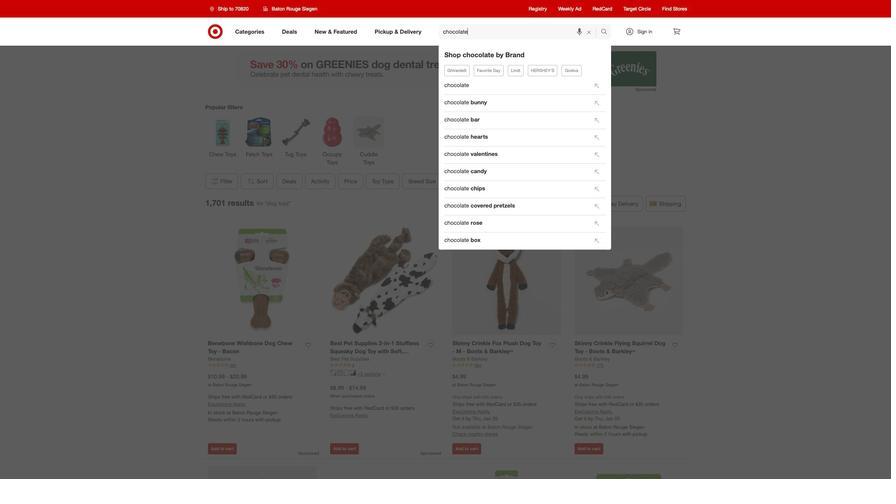 Task type: vqa. For each thing, say whether or not it's contained in the screenshot.
Pickup button
no



Task type: describe. For each thing, give the bounding box(es) containing it.
advertisement element
[[235, 51, 657, 86]]



Task type: locate. For each thing, give the bounding box(es) containing it.
llama plush dog toy - boots & barkley™ image
[[208, 466, 317, 479], [208, 466, 317, 479]]

skinny crinkle flying squirrel dog toy - boots & barkley™ image
[[575, 227, 684, 335], [575, 227, 684, 335]]

benebone maplestick dog chew toy - maple wood - m image
[[575, 466, 684, 479], [575, 466, 684, 479]]

benebone wishbone dog chew toy - bacon image
[[208, 227, 317, 335], [208, 227, 317, 335]]

benebone dental chew dog toy - bacon - m image
[[453, 466, 561, 479], [453, 466, 561, 479]]

best pet supplies 2-in-1 stuffless squeaky dog toy with soft, durable fabric for small, medium and large pets, no stuffing for indoor play - combo set image
[[330, 227, 439, 335], [330, 227, 439, 335]]

skinny crinkle fox plush dog toy - m - boots & barkley™ image
[[453, 227, 561, 335], [453, 227, 561, 335]]

What can we help you find? suggestions appear below search field
[[439, 24, 603, 39]]



